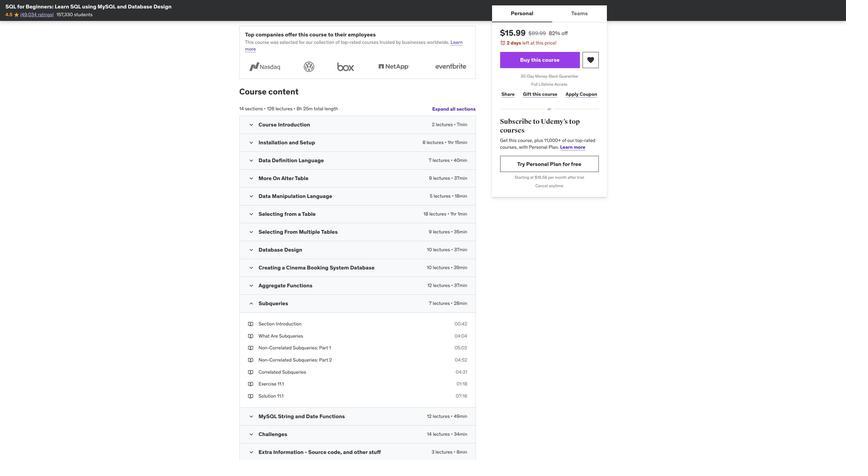 Task type: vqa. For each thing, say whether or not it's contained in the screenshot.


Task type: locate. For each thing, give the bounding box(es) containing it.
top
[[569, 118, 580, 126]]

or
[[548, 106, 551, 112]]

1 horizontal spatial learn more link
[[560, 144, 585, 150]]

• for mysql string and date functions
[[451, 414, 453, 420]]

-
[[305, 449, 307, 456]]

learn more for subscribe to udemy's top courses
[[560, 144, 585, 150]]

2 vertical spatial personal
[[526, 161, 549, 167]]

learn inside learn more
[[451, 39, 463, 45]]

what
[[259, 333, 270, 339]]

personal down plus
[[529, 144, 547, 150]]

0 vertical spatial learn more link
[[245, 39, 463, 52]]

trusted
[[380, 39, 395, 45]]

non- up 'correlated subqueries'
[[259, 357, 269, 363]]

learn for top companies offer this course to their employees
[[451, 39, 463, 45]]

• left the 40min
[[451, 157, 453, 164]]

1 vertical spatial 12
[[427, 414, 432, 420]]

2 horizontal spatial database
[[350, 265, 375, 271]]

was
[[270, 39, 279, 45]]

2 subqueries: from the top
[[293, 357, 318, 363]]

this for get
[[509, 138, 517, 144]]

2 days left at this price!
[[507, 40, 557, 46]]

non- for non-correlated subqueries: part 2
[[259, 357, 269, 363]]

1 vertical spatial data
[[259, 193, 271, 200]]

1 vertical spatial 1hr
[[450, 211, 457, 217]]

1 vertical spatial functions
[[319, 414, 345, 420]]

0 vertical spatial correlated
[[269, 345, 292, 351]]

courses
[[362, 39, 379, 45], [500, 126, 525, 135]]

sql
[[5, 3, 16, 10], [70, 3, 81, 10]]

course down companies
[[255, 39, 269, 45]]

10 up 10 lectures • 39min
[[427, 247, 432, 253]]

lectures right '5'
[[434, 193, 451, 199]]

top- down the top
[[575, 138, 584, 144]]

employees
[[348, 31, 376, 38]]

lectures down 8 lectures • 1hr 15min
[[433, 157, 450, 164]]

0 vertical spatial 2
[[507, 40, 510, 46]]

part left 1
[[319, 345, 328, 351]]

courses down the "subscribe"
[[500, 126, 525, 135]]

1 vertical spatial table
[[302, 211, 316, 218]]

correlated for non-correlated subqueries: part 2
[[269, 357, 292, 363]]

guarantee
[[559, 73, 578, 79]]

our
[[306, 39, 313, 45], [567, 138, 574, 144]]

0 horizontal spatial mysql
[[98, 3, 116, 10]]

lectures for subqueries
[[433, 301, 450, 307]]

10 for creating a cinema booking system database
[[427, 265, 432, 271]]

part
[[319, 345, 328, 351], [319, 357, 328, 363]]

data for data definition language
[[259, 157, 271, 164]]

left
[[522, 40, 529, 46]]

2 sql from the left
[[70, 3, 81, 10]]

part for 1
[[319, 345, 328, 351]]

5 small image from the top
[[248, 247, 255, 254]]

1 vertical spatial language
[[307, 193, 332, 200]]

7 lectures • 28min
[[429, 301, 467, 307]]

this
[[245, 39, 254, 45]]

14 for 14 lectures • 34min
[[427, 432, 432, 438]]

1 xsmall image from the top
[[248, 345, 253, 352]]

• left 7min
[[454, 122, 456, 128]]

37min up 28min
[[454, 283, 467, 289]]

0 horizontal spatial sql
[[5, 3, 16, 10]]

8 lectures • 1hr 15min
[[423, 140, 467, 146]]

18 lectures • 1hr 1min
[[423, 211, 467, 217]]

small image
[[248, 175, 255, 182], [248, 193, 255, 200], [248, 229, 255, 236], [248, 283, 255, 290], [248, 301, 255, 307], [248, 414, 255, 421]]

2 vertical spatial correlated
[[259, 369, 281, 375]]

learn right worldwide.
[[451, 39, 463, 45]]

1 vertical spatial 2
[[432, 122, 435, 128]]

1 vertical spatial non-
[[259, 357, 269, 363]]

0 horizontal spatial for
[[17, 3, 24, 10]]

mysql right using
[[98, 3, 116, 10]]

selecting for selecting from multiple tables
[[259, 229, 283, 235]]

4 small image from the top
[[248, 283, 255, 290]]

more for top companies offer this course to their employees
[[245, 46, 256, 52]]

subqueries down non-correlated subqueries: part 2
[[282, 369, 306, 375]]

course for course introduction
[[259, 121, 277, 128]]

from
[[284, 211, 297, 218]]

course inside button
[[542, 56, 560, 63]]

•
[[264, 106, 266, 112], [294, 106, 295, 112], [454, 122, 456, 128], [445, 140, 447, 146], [451, 157, 453, 164], [451, 175, 453, 181], [452, 193, 454, 199], [448, 211, 449, 217], [451, 229, 453, 235], [451, 247, 453, 253], [451, 265, 453, 271], [451, 283, 453, 289], [451, 301, 453, 307], [451, 414, 453, 420], [451, 432, 453, 438], [454, 450, 455, 456]]

• left 18min
[[452, 193, 454, 199]]

lectures down 12 lectures • 49min
[[433, 432, 450, 438]]

this inside gift this course link
[[532, 91, 541, 97]]

• for course introduction
[[454, 122, 456, 128]]

1 vertical spatial xsmall image
[[248, 393, 253, 400]]

this right gift
[[532, 91, 541, 97]]

expand all sections
[[432, 106, 476, 112]]

0 vertical spatial for
[[17, 3, 24, 10]]

for down top companies offer this course to their employees
[[299, 39, 305, 45]]

0 vertical spatial 7
[[429, 157, 431, 164]]

course
[[309, 31, 327, 38], [255, 39, 269, 45], [542, 56, 560, 63], [542, 91, 557, 97]]

introduction down 14 sections • 126 lectures • 8h 25m total length
[[278, 121, 310, 128]]

get this course, plus 11,000+ of our top-rated courses, with personal plan.
[[500, 138, 595, 150]]

coupon
[[580, 91, 597, 97]]

data for data manipulation language
[[259, 193, 271, 200]]

1 horizontal spatial 2
[[432, 122, 435, 128]]

for up (49,034
[[17, 3, 24, 10]]

introduction
[[278, 121, 310, 128], [276, 321, 302, 327]]

1 horizontal spatial courses
[[500, 126, 525, 135]]

and left other
[[343, 449, 353, 456]]

lectures for database design
[[433, 247, 450, 253]]

0 horizontal spatial sections
[[245, 106, 263, 112]]

correlated
[[269, 345, 292, 351], [269, 357, 292, 363], [259, 369, 281, 375]]

2 small image from the top
[[248, 193, 255, 200]]

14 sections • 126 lectures • 8h 25m total length
[[239, 106, 338, 112]]

course up back
[[542, 56, 560, 63]]

• up 5 lectures • 18min
[[451, 175, 453, 181]]

sql up the '157,330 students'
[[70, 3, 81, 10]]

installation and setup
[[259, 139, 315, 146]]

to inside subscribe to udemy's top courses
[[533, 118, 540, 126]]

• for creating a cinema booking system database
[[451, 265, 453, 271]]

1 vertical spatial database
[[259, 247, 283, 253]]

data up more
[[259, 157, 271, 164]]

12 for aggregate functions
[[427, 283, 432, 289]]

part down non-correlated subqueries: part 1
[[319, 357, 328, 363]]

language down setup
[[299, 157, 324, 164]]

xsmall image
[[248, 321, 253, 328], [248, 333, 253, 340], [248, 357, 253, 364], [248, 369, 253, 376], [248, 381, 253, 388]]

data down more
[[259, 193, 271, 200]]

learn more link for subscribe to udemy's top courses
[[560, 144, 585, 150]]

3 small image from the top
[[248, 157, 255, 164]]

7 for data definition language
[[429, 157, 431, 164]]

1 horizontal spatial more
[[574, 144, 585, 150]]

1 vertical spatial 37min
[[454, 247, 467, 253]]

plan
[[550, 161, 561, 167]]

1hr for installation and setup
[[448, 140, 454, 146]]

10 lectures • 37min
[[427, 247, 467, 253]]

1 horizontal spatial rated
[[584, 138, 595, 144]]

sections left 126
[[245, 106, 263, 112]]

0 horizontal spatial learn more
[[245, 39, 463, 52]]

0 vertical spatial table
[[295, 175, 309, 182]]

small image
[[248, 122, 255, 128], [248, 140, 255, 146], [248, 157, 255, 164], [248, 211, 255, 218], [248, 247, 255, 254], [248, 265, 255, 272], [248, 432, 255, 439], [248, 450, 255, 456]]

0 horizontal spatial to
[[328, 31, 333, 38]]

7
[[429, 157, 431, 164], [429, 301, 432, 307]]

subqueries: up non-correlated subqueries: part 2
[[293, 345, 318, 351]]

3 xsmall image from the top
[[248, 357, 253, 364]]

language for data manipulation language
[[307, 193, 332, 200]]

selecting from multiple tables
[[259, 229, 338, 235]]

correlated down what are subqueries
[[269, 345, 292, 351]]

teams button
[[552, 5, 607, 22]]

eventbrite image
[[431, 61, 470, 73]]

1 data from the top
[[259, 157, 271, 164]]

xsmall image for non-
[[248, 345, 253, 352]]

1 horizontal spatial a
[[298, 211, 301, 218]]

11.1 right solution
[[277, 393, 284, 399]]

• down 9 lectures • 35min
[[451, 247, 453, 253]]

1 horizontal spatial of
[[562, 138, 566, 144]]

subqueries down aggregate
[[259, 300, 288, 307]]

1 horizontal spatial top-
[[575, 138, 584, 144]]

0 vertical spatial 14
[[239, 106, 244, 112]]

1 non- from the top
[[259, 345, 269, 351]]

what are subqueries
[[259, 333, 303, 339]]

• left the "34min"
[[451, 432, 453, 438]]

of right the 11,000+
[[562, 138, 566, 144]]

6 small image from the top
[[248, 265, 255, 272]]

0 vertical spatial rated
[[350, 39, 361, 45]]

9 for more on alter table
[[429, 175, 432, 181]]

free
[[571, 161, 581, 167]]

aggregate functions
[[259, 282, 312, 289]]

1 small image from the top
[[248, 122, 255, 128]]

1 horizontal spatial our
[[567, 138, 574, 144]]

0 vertical spatial 1hr
[[448, 140, 454, 146]]

course down 126
[[259, 121, 277, 128]]

and left date
[[295, 414, 305, 420]]

top- down their
[[341, 39, 350, 45]]

lectures down 12 lectures • 37min
[[433, 301, 450, 307]]

courses inside subscribe to udemy's top courses
[[500, 126, 525, 135]]

course up collection
[[309, 31, 327, 38]]

lectures up 14 lectures • 34min
[[433, 414, 450, 420]]

0 vertical spatial 10
[[427, 247, 432, 253]]

lectures right 3
[[436, 450, 453, 456]]

solution 11.1
[[259, 393, 284, 399]]

1hr
[[448, 140, 454, 146], [450, 211, 457, 217]]

lectures for more on alter table
[[433, 175, 450, 181]]

2 xsmall image from the top
[[248, 393, 253, 400]]

functions down the cinema
[[287, 282, 312, 289]]

5
[[430, 193, 433, 199]]

0 vertical spatial top-
[[341, 39, 350, 45]]

0 horizontal spatial design
[[153, 3, 172, 10]]

0 vertical spatial to
[[328, 31, 333, 38]]

personal inside 'link'
[[526, 161, 549, 167]]

12
[[427, 283, 432, 289], [427, 414, 432, 420]]

1 vertical spatial design
[[284, 247, 302, 253]]

1hr left 1min
[[450, 211, 457, 217]]

12 down 10 lectures • 39min
[[427, 283, 432, 289]]

small image for subqueries
[[248, 301, 255, 307]]

3 37min from the top
[[454, 283, 467, 289]]

1 xsmall image from the top
[[248, 321, 253, 328]]

12 up 14 lectures • 34min
[[427, 414, 432, 420]]

0 vertical spatial xsmall image
[[248, 345, 253, 352]]

share button
[[500, 88, 516, 101]]

try personal plan for free
[[517, 161, 581, 167]]

subqueries up non-correlated subqueries: part 1
[[279, 333, 303, 339]]

this for buy
[[531, 56, 541, 63]]

this inside buy this course button
[[531, 56, 541, 63]]

our inside the get this course, plus 11,000+ of our top-rated courses, with personal plan.
[[567, 138, 574, 144]]

our down top companies offer this course to their employees
[[306, 39, 313, 45]]

1 vertical spatial at
[[530, 175, 534, 180]]

• left 8min
[[454, 450, 455, 456]]

1 vertical spatial course
[[259, 121, 277, 128]]

subqueries: down non-correlated subqueries: part 1
[[293, 357, 318, 363]]

lectures right 8
[[427, 140, 444, 146]]

1 vertical spatial personal
[[529, 144, 547, 150]]

0 horizontal spatial learn
[[55, 3, 69, 10]]

table up multiple
[[302, 211, 316, 218]]

2 selecting from the top
[[259, 229, 283, 235]]

lectures down 10 lectures • 39min
[[433, 283, 450, 289]]

tab list containing personal
[[492, 5, 607, 22]]

1 vertical spatial rated
[[584, 138, 595, 144]]

0 vertical spatial 9
[[429, 175, 432, 181]]

1hr for selecting from a table
[[450, 211, 457, 217]]

personal up $15.99
[[511, 10, 533, 17]]

9
[[429, 175, 432, 181], [429, 229, 432, 235]]

8 small image from the top
[[248, 450, 255, 456]]

2 down 1
[[329, 357, 332, 363]]

0 vertical spatial more
[[245, 46, 256, 52]]

sql up 4.5
[[5, 3, 16, 10]]

gift this course
[[523, 91, 557, 97]]

0 vertical spatial course
[[239, 87, 267, 97]]

1 vertical spatial of
[[562, 138, 566, 144]]

37min
[[454, 175, 467, 181], [454, 247, 467, 253], [454, 283, 467, 289]]

xsmall image
[[248, 345, 253, 352], [248, 393, 253, 400]]

9 up '5'
[[429, 175, 432, 181]]

2 horizontal spatial 2
[[507, 40, 510, 46]]

for
[[17, 3, 24, 10], [299, 39, 305, 45], [563, 161, 570, 167]]

more inside learn more
[[245, 46, 256, 52]]

• for selecting from a table
[[448, 211, 449, 217]]

1hr left 15min
[[448, 140, 454, 146]]

04:52
[[455, 357, 467, 363]]

xsmall image for non-correlated subqueries: part 2
[[248, 357, 253, 364]]

lectures down 18 lectures • 1hr 1min
[[433, 229, 450, 235]]

1 vertical spatial 9
[[429, 229, 432, 235]]

• for database design
[[451, 247, 453, 253]]

this
[[298, 31, 308, 38], [536, 40, 544, 46], [531, 56, 541, 63], [532, 91, 541, 97], [509, 138, 517, 144]]

9 for selecting from multiple tables
[[429, 229, 432, 235]]

lectures down 10 lectures • 37min
[[433, 265, 450, 271]]

1 vertical spatial part
[[319, 357, 328, 363]]

learn more for top companies offer this course to their employees
[[245, 39, 463, 52]]

5 small image from the top
[[248, 301, 255, 307]]

• up 7 lectures • 28min
[[451, 283, 453, 289]]

3 small image from the top
[[248, 229, 255, 236]]

information
[[273, 449, 304, 456]]

2 vertical spatial 2
[[329, 357, 332, 363]]

0 vertical spatial 11.1
[[278, 381, 284, 387]]

• for data definition language
[[451, 157, 453, 164]]

2 part from the top
[[319, 357, 328, 363]]

small image for more on alter table
[[248, 175, 255, 182]]

language right 'manipulation' at the left top of page
[[307, 193, 332, 200]]

subqueries: for 2
[[293, 357, 318, 363]]

2 vertical spatial learn
[[560, 144, 573, 150]]

7 small image from the top
[[248, 432, 255, 439]]

• left the 35min
[[451, 229, 453, 235]]

2 right alarm icon at right top
[[507, 40, 510, 46]]

2 horizontal spatial for
[[563, 161, 570, 167]]

extra information - source code, and other stuff
[[259, 449, 381, 456]]

• left 1min
[[448, 211, 449, 217]]

0 horizontal spatial more
[[245, 46, 256, 52]]

2 xsmall image from the top
[[248, 333, 253, 340]]

sections right all
[[457, 106, 476, 112]]

2 sections from the left
[[457, 106, 476, 112]]

1 vertical spatial a
[[282, 265, 285, 271]]

lectures for course introduction
[[436, 122, 453, 128]]

• left 8h 25m
[[294, 106, 295, 112]]

1 part from the top
[[319, 345, 328, 351]]

34min
[[454, 432, 467, 438]]

37min down the 35min
[[454, 247, 467, 253]]

0 horizontal spatial of
[[335, 39, 340, 45]]

at right left
[[531, 40, 535, 46]]

0 vertical spatial personal
[[511, 10, 533, 17]]

1 vertical spatial courses
[[500, 126, 525, 135]]

1 vertical spatial 14
[[427, 432, 432, 438]]

1 horizontal spatial learn
[[451, 39, 463, 45]]

2 small image from the top
[[248, 140, 255, 146]]

date
[[306, 414, 318, 420]]

1 vertical spatial for
[[299, 39, 305, 45]]

teams
[[571, 10, 588, 17]]

using
[[82, 3, 96, 10]]

1 vertical spatial introduction
[[276, 321, 302, 327]]

sql for beginners: learn sql using mysql and database design
[[5, 3, 172, 10]]

14 up 3
[[427, 432, 432, 438]]

subqueries
[[259, 300, 288, 307], [279, 333, 303, 339], [282, 369, 306, 375]]

2 37min from the top
[[454, 247, 467, 253]]

0 vertical spatial subqueries:
[[293, 345, 318, 351]]

learn
[[55, 3, 69, 10], [451, 39, 463, 45], [560, 144, 573, 150]]

sections inside the "expand all sections" dropdown button
[[457, 106, 476, 112]]

box image
[[334, 61, 357, 73]]

0 vertical spatial courses
[[362, 39, 379, 45]]

lectures right 18
[[429, 211, 446, 217]]

1 vertical spatial 7
[[429, 301, 432, 307]]

this up courses,
[[509, 138, 517, 144]]

small image for selecting from multiple tables
[[248, 229, 255, 236]]

1 vertical spatial to
[[533, 118, 540, 126]]

non- down what
[[259, 345, 269, 351]]

11,000+
[[544, 138, 561, 144]]

lectures up 10 lectures • 39min
[[433, 247, 450, 253]]

30-
[[521, 73, 527, 79]]

2 non- from the top
[[259, 357, 269, 363]]

lectures down 7 lectures • 40min
[[433, 175, 450, 181]]

1 horizontal spatial for
[[299, 39, 305, 45]]

source
[[308, 449, 326, 456]]

course down lifetime
[[542, 91, 557, 97]]

0 vertical spatial of
[[335, 39, 340, 45]]

small image for challenges
[[248, 432, 255, 439]]

tab list
[[492, 5, 607, 22]]

• left 126
[[264, 106, 266, 112]]

0 vertical spatial language
[[299, 157, 324, 164]]

1 37min from the top
[[454, 175, 467, 181]]

0 vertical spatial learn more
[[245, 39, 463, 52]]

5 xsmall image from the top
[[248, 381, 253, 388]]

1 horizontal spatial sql
[[70, 3, 81, 10]]

2 horizontal spatial learn
[[560, 144, 573, 150]]

1 sections from the left
[[245, 106, 263, 112]]

learn more link for top companies offer this course to their employees
[[245, 39, 463, 52]]

lectures for selecting from multiple tables
[[433, 229, 450, 235]]

course introduction
[[259, 121, 310, 128]]

1 selecting from the top
[[259, 211, 283, 218]]

1 vertical spatial more
[[574, 144, 585, 150]]

at inside starting at $16.58 per month after trial cancel anytime
[[530, 175, 534, 180]]

0 horizontal spatial a
[[282, 265, 285, 271]]

2 data from the top
[[259, 193, 271, 200]]

learn up 157,330
[[55, 3, 69, 10]]

lectures down expand
[[436, 122, 453, 128]]

lectures for data definition language
[[433, 157, 450, 164]]

1 vertical spatial top-
[[575, 138, 584, 144]]

10 for database design
[[427, 247, 432, 253]]

table right alter
[[295, 175, 309, 182]]

0 vertical spatial data
[[259, 157, 271, 164]]

0 vertical spatial introduction
[[278, 121, 310, 128]]

plan.
[[549, 144, 559, 150]]

small image for database design
[[248, 247, 255, 254]]

correlated up "exercise 11.1"
[[259, 369, 281, 375]]

1 vertical spatial learn
[[451, 39, 463, 45]]

data
[[259, 157, 271, 164], [259, 193, 271, 200]]

xsmall image for what are subqueries
[[248, 333, 253, 340]]

of down their
[[335, 39, 340, 45]]

6 small image from the top
[[248, 414, 255, 421]]

14 left 126
[[239, 106, 244, 112]]

2 for 2 days left at this price!
[[507, 40, 510, 46]]

xsmall image for exercise 11.1
[[248, 381, 253, 388]]

4 small image from the top
[[248, 211, 255, 218]]

4 xsmall image from the top
[[248, 369, 253, 376]]

0 horizontal spatial functions
[[287, 282, 312, 289]]

mysql left string
[[259, 414, 277, 420]]

course for course content
[[239, 87, 267, 97]]

wishlist image
[[587, 56, 595, 64]]

this inside the get this course, plus 11,000+ of our top-rated courses, with personal plan.
[[509, 138, 517, 144]]

$16.58
[[535, 175, 547, 180]]

1 horizontal spatial 14
[[427, 432, 432, 438]]

alter
[[281, 175, 294, 182]]

learn more link down employees
[[245, 39, 463, 52]]

more up free
[[574, 144, 585, 150]]

1 horizontal spatial sections
[[457, 106, 476, 112]]

1 horizontal spatial mysql
[[259, 414, 277, 420]]

cinema
[[286, 265, 306, 271]]

1 small image from the top
[[248, 175, 255, 182]]

per
[[548, 175, 554, 180]]

lectures for challenges
[[433, 432, 450, 438]]

selecting
[[259, 211, 283, 218], [259, 229, 283, 235]]

82%
[[549, 30, 560, 36]]

learn more link up free
[[560, 144, 585, 150]]

small image for aggregate functions
[[248, 283, 255, 290]]

mysql string and date functions
[[259, 414, 345, 420]]

correlated up 'correlated subqueries'
[[269, 357, 292, 363]]

2 vertical spatial 37min
[[454, 283, 467, 289]]

access
[[555, 82, 567, 87]]

a right from
[[298, 211, 301, 218]]

7 down 8 lectures • 1hr 15min
[[429, 157, 431, 164]]

volkswagen image
[[302, 61, 316, 73]]

1 subqueries: from the top
[[293, 345, 318, 351]]

7 down 12 lectures • 37min
[[429, 301, 432, 307]]

learn right plan.
[[560, 144, 573, 150]]

0 vertical spatial functions
[[287, 282, 312, 289]]

37min for database design
[[454, 247, 467, 253]]

9 lectures • 35min
[[429, 229, 467, 235]]

share
[[502, 91, 515, 97]]

• left "49min"
[[451, 414, 453, 420]]

functions
[[287, 282, 312, 289], [319, 414, 345, 420]]

to left their
[[328, 31, 333, 38]]

to left udemy's
[[533, 118, 540, 126]]



Task type: describe. For each thing, give the bounding box(es) containing it.
learn for subscribe to udemy's top courses
[[560, 144, 573, 150]]

2 for 2 lectures • 7min
[[432, 122, 435, 128]]

for inside 'link'
[[563, 161, 570, 167]]

content
[[268, 87, 299, 97]]

1 horizontal spatial design
[[284, 247, 302, 253]]

1 sql from the left
[[5, 3, 16, 10]]

netapp image
[[375, 61, 413, 73]]

language for data definition language
[[299, 157, 324, 164]]

solution
[[259, 393, 276, 399]]

• for subqueries
[[451, 301, 453, 307]]

10 lectures • 39min
[[427, 265, 467, 271]]

1 vertical spatial mysql
[[259, 414, 277, 420]]

lectures for selecting from a table
[[429, 211, 446, 217]]

exercise 11.1
[[259, 381, 284, 387]]

157,330 students
[[56, 12, 93, 18]]

worldwide.
[[427, 39, 450, 45]]

9 lectures • 37min
[[429, 175, 467, 181]]

this for gift
[[532, 91, 541, 97]]

starting
[[515, 175, 529, 180]]

01:18
[[457, 381, 467, 387]]

4.5
[[5, 12, 12, 18]]

more for subscribe to udemy's top courses
[[574, 144, 585, 150]]

this right 'offer'
[[298, 31, 308, 38]]

• for installation and setup
[[445, 140, 447, 146]]

11.1 for exercise 11.1
[[278, 381, 284, 387]]

1 horizontal spatial functions
[[319, 414, 345, 420]]

1 horizontal spatial database
[[259, 247, 283, 253]]

7 for subqueries
[[429, 301, 432, 307]]

companies
[[256, 31, 284, 38]]

non- for non-correlated subqueries: part 1
[[259, 345, 269, 351]]

all
[[450, 106, 456, 112]]

small image for mysql string and date functions
[[248, 414, 255, 421]]

8min
[[457, 450, 467, 456]]

and right using
[[117, 3, 127, 10]]

businesses
[[402, 39, 426, 45]]

database design
[[259, 247, 302, 253]]

(49,034 ratings)
[[20, 12, 54, 18]]

xsmall image for solution
[[248, 393, 253, 400]]

tables
[[321, 229, 338, 235]]

• for selecting from multiple tables
[[451, 229, 453, 235]]

1 vertical spatial subqueries
[[279, 333, 303, 339]]

0 vertical spatial a
[[298, 211, 301, 218]]

udemy's
[[541, 118, 568, 126]]

selecting for selecting from a table
[[259, 211, 283, 218]]

small image for extra information - source code, and other stuff
[[248, 450, 255, 456]]

05:02
[[455, 345, 467, 351]]

of inside the get this course, plus 11,000+ of our top-rated courses, with personal plan.
[[562, 138, 566, 144]]

2 lectures • 7min
[[432, 122, 467, 128]]

on
[[273, 175, 280, 182]]

04:31
[[456, 369, 467, 375]]

00:42
[[455, 321, 467, 327]]

nasdaq image
[[245, 61, 284, 73]]

students
[[74, 12, 93, 18]]

• for more on alter table
[[451, 175, 453, 181]]

37min for aggregate functions
[[454, 283, 467, 289]]

rated inside the get this course, plus 11,000+ of our top-rated courses, with personal plan.
[[584, 138, 595, 144]]

alarm image
[[500, 40, 505, 46]]

35min
[[454, 229, 467, 235]]

more on alter table
[[259, 175, 309, 182]]

buy this course
[[520, 56, 560, 63]]

installation
[[259, 139, 288, 146]]

this down $89.99
[[536, 40, 544, 46]]

small image for data manipulation language
[[248, 193, 255, 200]]

full
[[531, 82, 538, 87]]

this course was selected for our collection of top-rated courses trusted by businesses worldwide.
[[245, 39, 450, 45]]

definition
[[272, 157, 297, 164]]

with
[[519, 144, 528, 150]]

lectures for mysql string and date functions
[[433, 414, 450, 420]]

14 for 14 sections • 126 lectures • 8h 25m total length
[[239, 106, 244, 112]]

07:16
[[456, 393, 467, 399]]

• for aggregate functions
[[451, 283, 453, 289]]

exercise
[[259, 381, 276, 387]]

selected
[[280, 39, 298, 45]]

top- inside the get this course, plus 11,000+ of our top-rated courses, with personal plan.
[[575, 138, 584, 144]]

• for extra information - source code, and other stuff
[[454, 450, 455, 456]]

table for more on alter table
[[295, 175, 309, 182]]

11.1 for solution 11.1
[[277, 393, 284, 399]]

table for selecting from a table
[[302, 211, 316, 218]]

correlated subqueries
[[259, 369, 306, 375]]

lectures for extra information - source code, and other stuff
[[436, 450, 453, 456]]

buy this course button
[[500, 52, 580, 68]]

0 vertical spatial learn
[[55, 3, 69, 10]]

small image for selecting from a table
[[248, 211, 255, 218]]

correlated for non-correlated subqueries: part 1
[[269, 345, 292, 351]]

0 vertical spatial mysql
[[98, 3, 116, 10]]

manipulation
[[272, 193, 306, 200]]

day
[[527, 73, 534, 79]]

top companies offer this course to their employees
[[245, 31, 376, 38]]

126
[[267, 106, 274, 112]]

lectures for data manipulation language
[[434, 193, 451, 199]]

12 lectures • 49min
[[427, 414, 467, 420]]

code,
[[328, 449, 342, 456]]

28min
[[454, 301, 467, 307]]

course,
[[518, 138, 533, 144]]

0 vertical spatial our
[[306, 39, 313, 45]]

2 vertical spatial subqueries
[[282, 369, 306, 375]]

courses,
[[500, 144, 518, 150]]

xsmall image for correlated subqueries
[[248, 369, 253, 376]]

other
[[354, 449, 368, 456]]

part for 2
[[319, 357, 328, 363]]

3 lectures • 8min
[[432, 450, 467, 456]]

extra
[[259, 449, 272, 456]]

12 lectures • 37min
[[427, 283, 467, 289]]

more
[[259, 175, 272, 182]]

after
[[568, 175, 576, 180]]

offer
[[285, 31, 297, 38]]

7min
[[457, 122, 467, 128]]

introduction for course introduction
[[278, 121, 310, 128]]

7 lectures • 40min
[[429, 157, 467, 164]]

1
[[329, 345, 331, 351]]

37min for more on alter table
[[454, 175, 467, 181]]

15min
[[455, 140, 467, 146]]

small image for course introduction
[[248, 122, 255, 128]]

collection
[[314, 39, 334, 45]]

12 for mysql string and date functions
[[427, 414, 432, 420]]

lectures for installation and setup
[[427, 140, 444, 146]]

creating
[[259, 265, 281, 271]]

buy
[[520, 56, 530, 63]]

small image for creating a cinema booking system database
[[248, 265, 255, 272]]

0 horizontal spatial database
[[128, 3, 152, 10]]

gift
[[523, 91, 531, 97]]

lectures right 126
[[276, 106, 293, 112]]

subqueries: for 1
[[293, 345, 318, 351]]

lectures for creating a cinema booking system database
[[433, 265, 450, 271]]

0 horizontal spatial top-
[[341, 39, 350, 45]]

$89.99
[[528, 30, 546, 36]]

apply coupon button
[[564, 88, 599, 101]]

stuff
[[369, 449, 381, 456]]

from
[[284, 229, 298, 235]]

0 horizontal spatial rated
[[350, 39, 361, 45]]

challenges
[[259, 431, 287, 438]]

and left setup
[[289, 139, 299, 146]]

lectures for aggregate functions
[[433, 283, 450, 289]]

string
[[278, 414, 294, 420]]

plus
[[534, 138, 543, 144]]

introduction for section introduction
[[276, 321, 302, 327]]

ratings)
[[38, 12, 54, 18]]

0 vertical spatial at
[[531, 40, 535, 46]]

price!
[[545, 40, 557, 46]]

try personal plan for free link
[[500, 156, 599, 172]]

0 horizontal spatial courses
[[362, 39, 379, 45]]

multiple
[[299, 229, 320, 235]]

157,330
[[56, 12, 73, 18]]

• for data manipulation language
[[452, 193, 454, 199]]

course content
[[239, 87, 299, 97]]

top
[[245, 31, 254, 38]]

small image for data definition language
[[248, 157, 255, 164]]

money-
[[535, 73, 549, 79]]

small image for installation and setup
[[248, 140, 255, 146]]

personal inside button
[[511, 10, 533, 17]]

0 vertical spatial subqueries
[[259, 300, 288, 307]]

beginners:
[[26, 3, 54, 10]]

• for challenges
[[451, 432, 453, 438]]

off
[[562, 30, 568, 36]]

xsmall image for section introduction
[[248, 321, 253, 328]]

expand
[[432, 106, 449, 112]]

apply coupon
[[566, 91, 597, 97]]

personal inside the get this course, plus 11,000+ of our top-rated courses, with personal plan.
[[529, 144, 547, 150]]



